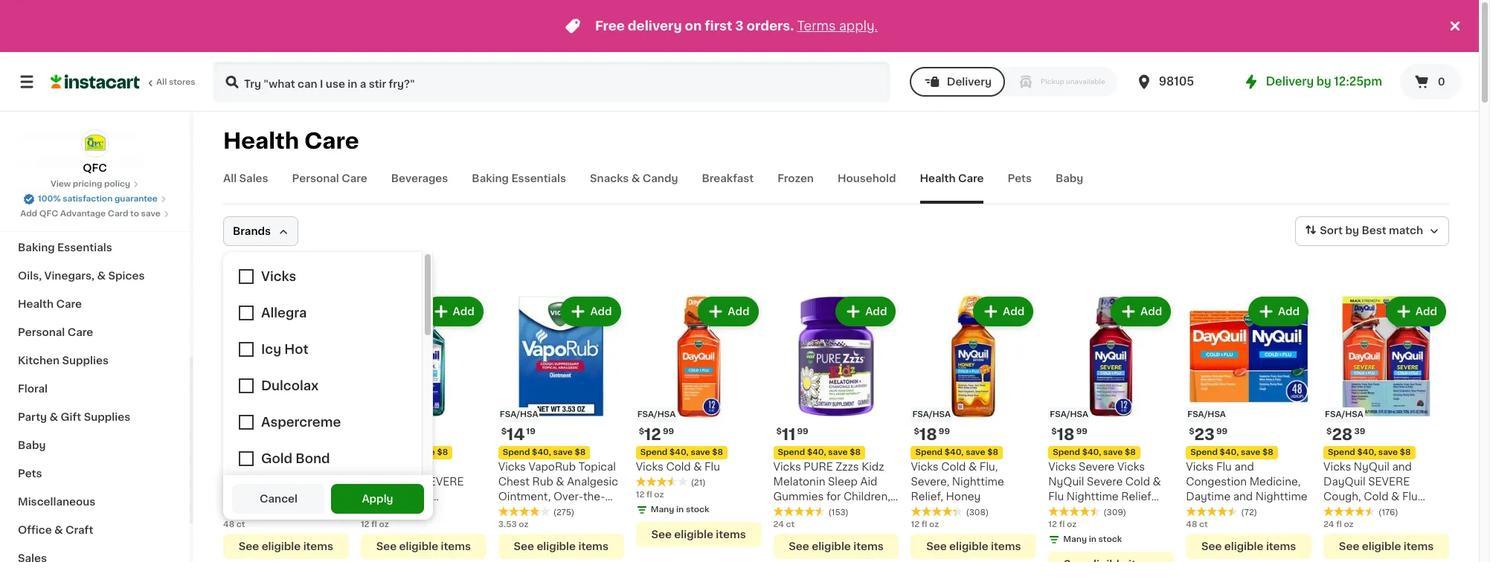 Task type: describe. For each thing, give the bounding box(es) containing it.
spend $40, save $8 for see eligible items button corresponding to 12
[[641, 449, 723, 457]]

8 vicks from the left
[[1118, 462, 1145, 472]]

& inside 'vicks nyquil and dayquil severe cough, cold & flu relief liquid'
[[1392, 492, 1400, 502]]

office & craft
[[18, 525, 93, 536]]

items for 99
[[303, 542, 333, 552]]

1 horizontal spatial baking essentials link
[[472, 171, 566, 204]]

$ 11 99
[[777, 427, 809, 443]]

breakfast inside breakfast link
[[18, 186, 70, 196]]

guarantee
[[115, 195, 158, 203]]

$40, for product group containing 19
[[257, 449, 276, 457]]

3.53
[[498, 521, 517, 529]]

0 horizontal spatial baking essentials link
[[9, 234, 181, 262]]

add button for vicks pure zzzs kidz melatonin sleep aid gummies for children, berry flavor
[[837, 298, 895, 325]]

12 fl oz for vicks nyquil vapocool severe cold, flu, and congestion medicine, menthol flavor
[[361, 521, 389, 529]]

beverages
[[391, 173, 448, 184]]

1 vertical spatial essentials
[[57, 243, 112, 253]]

brands button
[[223, 217, 298, 246]]

39
[[1355, 428, 1366, 436]]

$18.99 element
[[361, 426, 487, 445]]

advantage
[[60, 210, 106, 218]]

$ 12 99
[[639, 427, 674, 443]]

Search field
[[214, 63, 889, 101]]

severe,
[[911, 477, 950, 487]]

see eligible items down (81)
[[376, 542, 471, 552]]

48 for $
[[1186, 521, 1198, 529]]

brands
[[233, 226, 271, 237]]

condiments & sauces link
[[9, 121, 181, 149]]

nyquil for dayquil
[[1354, 462, 1390, 472]]

0 vertical spatial health care
[[223, 130, 359, 152]]

soups
[[112, 158, 146, 168]]

add for vicks flu and congestion medicine, daytime and nighttime
[[1278, 307, 1300, 317]]

oils, vinegars, & spices link
[[9, 262, 181, 290]]

many for 18
[[1064, 536, 1087, 544]]

aid for 99
[[310, 477, 327, 487]]

1 horizontal spatial baby
[[1056, 173, 1084, 184]]

0 horizontal spatial personal care link
[[9, 319, 181, 347]]

sort by
[[1320, 226, 1360, 236]]

1 horizontal spatial baking
[[472, 173, 509, 184]]

vicks vaporub topical chest rub & analgesic ointment, over-the- counter medicine
[[498, 462, 618, 517]]

spend $40, save $8 for see eligible items button related to 11
[[778, 449, 861, 457]]

oz for vicks cold & flu
[[654, 491, 664, 499]]

28
[[1332, 427, 1353, 443]]

relief for 28
[[1324, 507, 1354, 517]]

save inside add qfc advantage card to save link
[[141, 210, 161, 218]]

severe inside vicks nyquil vapocool severe cold, flu, and congestion medicine, menthol flavor
[[422, 477, 464, 487]]

$40, for product group containing 12
[[670, 449, 689, 457]]

oz for vicks severe vicks nyquil severe cold & flu nighttime relief berry flavor liquid 12 oz
[[1067, 521, 1077, 529]]

1 horizontal spatial personal
[[292, 173, 339, 184]]

0 button
[[1401, 64, 1462, 100]]

add qfc advantage card to save link
[[20, 208, 170, 220]]

cough,
[[1324, 492, 1362, 502]]

melatonin for 11
[[774, 477, 826, 487]]

product group containing 28
[[1324, 294, 1450, 563]]

kitchen supplies link
[[9, 347, 181, 375]]

free
[[595, 20, 625, 32]]

1 vertical spatial personal
[[18, 327, 65, 338]]

1 vertical spatial baking
[[18, 243, 55, 253]]

48 ct for 19
[[223, 521, 245, 529]]

see eligible items for 14
[[514, 542, 609, 552]]

for for 11
[[827, 492, 841, 502]]

craft
[[66, 525, 93, 536]]

oz inside vicks severe vicks nyquil severe cold & flu nighttime relief berry flavor liquid 12 oz
[[1162, 507, 1174, 517]]

(153) for 11
[[829, 509, 849, 517]]

12 fl oz for vicks cold & flu, severe, nighttime relief, honey
[[911, 521, 939, 529]]

1 vertical spatial supplies
[[84, 412, 130, 423]]

spend $40, save $8 for see eligible items button under (81)
[[365, 449, 448, 457]]

100% satisfaction guarantee
[[38, 195, 158, 203]]

free delivery on first 3 orders. terms apply.
[[595, 20, 878, 32]]

12 for vicks nyquil vapocool severe cold, flu, and congestion medicine, menthol flavor
[[361, 521, 370, 529]]

1 horizontal spatial breakfast link
[[702, 171, 754, 204]]

24 for 11
[[774, 521, 784, 529]]

dry
[[18, 101, 37, 112]]

2 horizontal spatial health
[[920, 173, 956, 184]]

view
[[51, 180, 71, 188]]

cold inside vicks cold & flu, severe, nighttime relief, honey
[[942, 462, 966, 472]]

all sales
[[223, 173, 268, 184]]

many in stock for 18
[[1064, 536, 1122, 544]]

0 vertical spatial household link
[[838, 171, 896, 204]]

snacks & candy
[[590, 173, 678, 184]]

delivery by 12:25pm link
[[1243, 73, 1383, 91]]

terms
[[797, 20, 836, 32]]

oz down counter
[[519, 521, 529, 529]]

eligible for 12
[[674, 530, 714, 540]]

(81)
[[416, 509, 431, 517]]

snacks
[[590, 173, 629, 184]]

add for vicks severe vicks nyquil severe cold & flu nighttime relief berry flavor liquid 12 oz
[[1141, 307, 1163, 317]]

canned goods & soups link
[[9, 149, 181, 177]]

$ 18 99 for cold
[[914, 427, 950, 443]]

in for 18
[[1089, 536, 1097, 544]]

2 vertical spatial health care
[[18, 299, 82, 310]]

0 vertical spatial household
[[838, 173, 896, 184]]

all stores
[[156, 78, 195, 86]]

vicks nyquil and dayquil severe cough, cold & flu relief liquid
[[1324, 462, 1418, 517]]

miscellaneous link
[[9, 488, 181, 516]]

view pricing policy link
[[51, 179, 139, 191]]

qfc logo image
[[81, 129, 109, 158]]

relief for 18
[[1122, 492, 1152, 502]]

fsa/hsa for vicks cold & flu, severe, nighttime relief, honey
[[913, 411, 951, 419]]

1 vertical spatial personal care
[[18, 327, 93, 338]]

1 vertical spatial household link
[[9, 205, 181, 234]]

add button for vicks nyquil vapocool severe cold, flu, and congestion medicine, menthol flavor
[[425, 298, 482, 325]]

24 for 28
[[1324, 521, 1335, 529]]

7 product group from the left
[[1049, 294, 1175, 563]]

and inside vicks nyquil vapocool severe cold, flu, and congestion medicine, menthol flavor
[[412, 492, 432, 502]]

miscellaneous
[[18, 497, 95, 508]]

see eligible items button for 14
[[498, 534, 624, 560]]

99 for vicks flu and congestion medicine, daytime and nighttime
[[1217, 428, 1228, 436]]

cancel
[[260, 494, 298, 505]]

$8 for product group containing add
[[437, 449, 448, 457]]

(176)
[[1379, 509, 1399, 517]]

oz for vicks nyquil and dayquil severe cough, cold & flu relief liquid
[[1344, 521, 1354, 529]]

see eligible items button for 18
[[911, 534, 1037, 560]]

& inside vicks vaporub topical chest rub & analgesic ointment, over-the- counter medicine
[[556, 477, 565, 487]]

(309)
[[1104, 509, 1127, 517]]

0 horizontal spatial 19
[[232, 427, 250, 443]]

analgesic
[[567, 477, 618, 487]]

kitchen supplies
[[18, 356, 109, 366]]

spend for add button related to vicks pure zzzs kidz melatonin sleep aid gummies for children, berry flavor
[[778, 449, 805, 457]]

apply.
[[839, 20, 878, 32]]

1 vertical spatial severe
[[1087, 477, 1123, 487]]

0 vertical spatial severe
[[1079, 462, 1115, 472]]

7 vicks from the left
[[1049, 462, 1077, 472]]

98105
[[1159, 76, 1195, 87]]

vicks for see eligible items button corresponding to 12
[[636, 462, 664, 472]]

qfc inside 'link'
[[83, 163, 107, 173]]

11
[[782, 427, 796, 443]]

floral
[[18, 384, 48, 394]]

$40, for product group containing 14
[[532, 449, 551, 457]]

product group containing 23
[[1186, 294, 1312, 563]]

100% satisfaction guarantee button
[[23, 191, 167, 205]]

eligible for 23
[[1225, 542, 1264, 552]]

flavor for 11
[[805, 507, 836, 517]]

& inside vicks severe vicks nyquil severe cold & flu nighttime relief berry flavor liquid 12 oz
[[1153, 477, 1162, 487]]

0 horizontal spatial breakfast link
[[9, 177, 181, 205]]

add button for vicks cold & flu
[[700, 298, 757, 325]]

$40, for seventh product group from the left
[[1083, 449, 1102, 457]]

liquid inside 'vicks nyquil and dayquil severe cough, cold & flu relief liquid'
[[1357, 507, 1389, 517]]

$8 for product group containing 14
[[575, 449, 586, 457]]

counter
[[498, 507, 541, 517]]

vicks for 23's see eligible items button
[[1186, 462, 1214, 472]]

delivery button
[[910, 67, 1005, 97]]

fsa/hsa for vicks cold & flu
[[638, 411, 676, 419]]

save for product group containing 19
[[278, 449, 298, 457]]

delivery
[[628, 20, 682, 32]]

$ for vicks pure zzzs kidz melatonin sleep aid gummies for children, berry flavor
[[777, 428, 782, 436]]

see eligible items button for 12
[[636, 522, 762, 548]]

1 vertical spatial baby
[[18, 441, 46, 451]]

add for vicks pure zzzs kidz melatonin sleep aid gummies for children, berry flavor
[[866, 307, 887, 317]]

vapocool
[[361, 477, 420, 487]]

menthol
[[361, 522, 404, 532]]

product group containing add
[[361, 294, 487, 560]]

0 horizontal spatial baking essentials
[[18, 243, 112, 253]]

dry goods & pasta link
[[9, 92, 181, 121]]

vinegars,
[[44, 271, 95, 281]]

7 spend $40, save $8 from the left
[[1053, 449, 1136, 457]]

gummies for 11
[[774, 492, 824, 502]]

pure for 11
[[804, 462, 833, 472]]

0 horizontal spatial qfc
[[39, 210, 58, 218]]

$ 28 39
[[1327, 427, 1366, 443]]

fsa/hsa for vicks nyquil and dayquil severe cough, cold & flu relief liquid
[[1326, 411, 1364, 419]]

spices
[[108, 271, 145, 281]]

instacart logo image
[[51, 73, 140, 91]]

service type group
[[910, 67, 1118, 97]]

policy
[[104, 180, 130, 188]]

condiments & sauces
[[18, 129, 137, 140]]

spend $40, save $8 for 23's see eligible items button
[[1191, 449, 1274, 457]]

0 vertical spatial personal care
[[292, 173, 367, 184]]

flu inside 'vicks nyquil and dayquil severe cough, cold & flu relief liquid'
[[1403, 492, 1418, 502]]

$40, for product group containing 23
[[1220, 449, 1239, 457]]

oils,
[[18, 271, 42, 281]]

fl for vicks cold & flu, severe, nighttime relief, honey
[[922, 521, 928, 529]]

sales
[[239, 173, 268, 184]]

spend for add button related to vicks flu and congestion medicine, daytime and nighttime
[[1191, 449, 1218, 457]]

98105 button
[[1135, 61, 1225, 103]]

eligible for 14
[[537, 542, 576, 552]]

relief,
[[911, 492, 944, 502]]

delivery by 12:25pm
[[1266, 76, 1383, 87]]

1 vertical spatial baby link
[[9, 432, 181, 460]]

add for vicks cold & flu
[[728, 307, 750, 317]]

save for product group containing 11
[[828, 449, 848, 457]]

in for 12
[[676, 506, 684, 514]]

1 horizontal spatial essentials
[[512, 173, 566, 184]]

1 horizontal spatial personal care link
[[292, 171, 367, 204]]

nyquil inside vicks severe vicks nyquil severe cold & flu nighttime relief berry flavor liquid 12 oz
[[1049, 477, 1085, 487]]

$8 for product group containing 19
[[300, 449, 311, 457]]

snacks & candy link
[[590, 171, 678, 204]]

sauces
[[98, 129, 137, 140]]

vicks cold & flu
[[636, 462, 720, 472]]

see eligible items button for 99
[[223, 534, 349, 560]]

(21)
[[691, 479, 706, 487]]

19 inside $ 14 19
[[526, 428, 536, 436]]

$8 for product group containing 28
[[1400, 449, 1411, 457]]

1 horizontal spatial pets
[[1008, 173, 1032, 184]]

orders.
[[747, 20, 794, 32]]

terms apply. link
[[797, 20, 878, 32]]

$ for vicks vaporub topical chest rub & analgesic ointment, over-the- counter medicine
[[501, 428, 507, 436]]

1 horizontal spatial baking essentials
[[472, 173, 566, 184]]

by for delivery
[[1317, 76, 1332, 87]]

congestion inside vicks nyquil vapocool severe cold, flu, and congestion medicine, menthol flavor
[[361, 507, 422, 517]]

19 99
[[232, 427, 262, 443]]

ct for 11
[[786, 521, 795, 529]]

99 inside 19 99
[[251, 428, 262, 436]]

gummies for 99
[[223, 492, 274, 502]]

best
[[1362, 226, 1387, 236]]

save for product group containing add
[[416, 449, 435, 457]]

12 for vicks severe vicks nyquil severe cold & flu nighttime relief berry flavor liquid 12 oz
[[1049, 521, 1058, 529]]

cold inside 'vicks nyquil and dayquil severe cough, cold & flu relief liquid'
[[1364, 492, 1389, 502]]

1 vertical spatial pets link
[[9, 460, 181, 488]]

12:25pm
[[1335, 76, 1383, 87]]

all for all stores
[[156, 78, 167, 86]]

rub
[[532, 477, 554, 487]]

party & gift supplies link
[[9, 403, 181, 432]]

Best match Sort by field
[[1296, 217, 1450, 246]]

0 horizontal spatial health
[[18, 299, 54, 310]]

card
[[108, 210, 128, 218]]



Task type: vqa. For each thing, say whether or not it's contained in the screenshot.


Task type: locate. For each thing, give the bounding box(es) containing it.
99
[[251, 428, 262, 436], [663, 428, 674, 436], [797, 428, 809, 436], [939, 428, 950, 436], [1077, 428, 1088, 436], [1217, 428, 1228, 436]]

0 horizontal spatial household link
[[9, 205, 181, 234]]

0 vertical spatial breakfast
[[702, 173, 754, 184]]

nighttime up (309)
[[1067, 492, 1119, 502]]

4 spend $40, save $8 from the left
[[641, 449, 723, 457]]

$ 18 99 up vicks severe vicks nyquil severe cold & flu nighttime relief berry flavor liquid 12 oz
[[1052, 427, 1088, 443]]

nighttime inside vicks flu and congestion medicine, daytime and nighttime
[[1256, 492, 1308, 502]]

0 horizontal spatial congestion
[[361, 507, 422, 517]]

see eligible items button for 28
[[1324, 534, 1450, 560]]

flavor
[[254, 507, 286, 517], [805, 507, 836, 517], [1080, 507, 1111, 517], [407, 522, 438, 532]]

0 horizontal spatial baby link
[[9, 432, 181, 460]]

see eligible items button for 23
[[1186, 534, 1312, 560]]

medicine, inside vicks flu and congestion medicine, daytime and nighttime
[[1250, 477, 1301, 487]]

party & gift supplies
[[18, 412, 130, 423]]

spend $40, save $8 for see eligible items button corresponding to 28
[[1328, 449, 1411, 457]]

48 ct down cancel 'button'
[[223, 521, 245, 529]]

2 $ 18 99 from the left
[[1052, 427, 1088, 443]]

by
[[1317, 76, 1332, 87], [1346, 226, 1360, 236]]

in down 'vicks cold & flu'
[[676, 506, 684, 514]]

$40, for product group containing 11
[[807, 449, 827, 457]]

1 48 from the left
[[223, 521, 235, 529]]

6 fsa/hsa from the left
[[1326, 411, 1364, 419]]

1 fsa/hsa from the left
[[500, 411, 538, 419]]

0 vertical spatial personal
[[292, 173, 339, 184]]

0
[[1438, 77, 1446, 87]]

24
[[774, 521, 784, 529], [1324, 521, 1335, 529]]

cold up (309)
[[1126, 477, 1151, 487]]

1 gummies from the left
[[223, 492, 274, 502]]

see eligible items button down "(21)"
[[636, 522, 762, 548]]

6 vicks from the left
[[911, 462, 939, 472]]

1 spend from the left
[[228, 449, 255, 457]]

1 vertical spatial health care link
[[9, 290, 181, 319]]

4 $8 from the left
[[712, 449, 723, 457]]

stores
[[169, 78, 195, 86]]

stock down "(21)"
[[686, 506, 710, 514]]

ct for 23
[[1200, 521, 1208, 529]]

pure down $ 11 99
[[804, 462, 833, 472]]

2 24 from the left
[[1324, 521, 1335, 529]]

$ 18 99 up severe,
[[914, 427, 950, 443]]

personal care link
[[292, 171, 367, 204], [9, 319, 181, 347]]

personal
[[292, 173, 339, 184], [18, 327, 65, 338]]

goods
[[40, 101, 76, 112], [63, 158, 98, 168]]

48 down daytime
[[1186, 521, 1198, 529]]

1 horizontal spatial nighttime
[[1067, 492, 1119, 502]]

99 inside $ 23 99
[[1217, 428, 1228, 436]]

1 children, from the left
[[293, 492, 340, 502]]

2 kidz from the left
[[862, 462, 885, 472]]

vicks inside vicks nyquil vapocool severe cold, flu, and congestion medicine, menthol flavor
[[361, 462, 389, 472]]

oz
[[654, 491, 664, 499], [1162, 507, 1174, 517], [379, 521, 389, 529], [519, 521, 529, 529], [930, 521, 939, 529], [1067, 521, 1077, 529], [1344, 521, 1354, 529]]

children, left cold,
[[293, 492, 340, 502]]

1 horizontal spatial liquid
[[1357, 507, 1389, 517]]

$ inside $ 11 99
[[777, 428, 782, 436]]

$40, up vicks cold & flu, severe, nighttime relief, honey
[[945, 449, 964, 457]]

all inside all stores link
[[156, 78, 167, 86]]

flavor inside vicks severe vicks nyquil severe cold & flu nighttime relief berry flavor liquid 12 oz
[[1080, 507, 1111, 517]]

see
[[651, 530, 672, 540], [239, 542, 259, 552], [376, 542, 397, 552], [514, 542, 534, 552], [789, 542, 810, 552], [927, 542, 947, 552], [1202, 542, 1222, 552], [1339, 542, 1360, 552]]

save for 4th product group from the right
[[966, 449, 986, 457]]

99 up 'vicks cold & flu'
[[663, 428, 674, 436]]

&
[[78, 101, 87, 112], [87, 129, 95, 140], [101, 158, 110, 168], [632, 173, 640, 184], [97, 271, 106, 281], [49, 412, 58, 423], [694, 462, 702, 472], [969, 462, 977, 472], [556, 477, 565, 487], [1153, 477, 1162, 487], [1392, 492, 1400, 502], [54, 525, 63, 536]]

$ inside $ 23 99
[[1189, 428, 1195, 436]]

0 vertical spatial baking essentials link
[[472, 171, 566, 204]]

12 down the relief,
[[911, 521, 920, 529]]

2 48 ct from the left
[[1186, 521, 1208, 529]]

3 99 from the left
[[797, 428, 809, 436]]

breakfast right candy
[[702, 173, 754, 184]]

floral link
[[9, 375, 181, 403]]

pets link
[[1008, 171, 1032, 204], [9, 460, 181, 488]]

see eligible items button down (81)
[[361, 534, 487, 560]]

0 horizontal spatial flu,
[[391, 492, 409, 502]]

0 horizontal spatial breakfast
[[18, 186, 70, 196]]

8 product group from the left
[[1186, 294, 1312, 563]]

supplies down floral link on the left bottom of page
[[84, 412, 130, 423]]

qfc up view pricing policy link
[[83, 163, 107, 173]]

12 down vicks severe vicks nyquil severe cold & flu nighttime relief berry flavor liquid 12 oz
[[1049, 521, 1058, 529]]

vicks pure zzzs kidz melatonin sleep aid gummies for children, berry flavor down 19 99
[[223, 462, 340, 517]]

product group
[[223, 294, 349, 560], [361, 294, 487, 560], [498, 294, 624, 560], [636, 294, 762, 548], [774, 294, 899, 560], [911, 294, 1037, 560], [1049, 294, 1175, 563], [1186, 294, 1312, 563], [1324, 294, 1450, 563]]

many in stock down (309)
[[1064, 536, 1122, 544]]

relief inside 'vicks nyquil and dayquil severe cough, cold & flu relief liquid'
[[1324, 507, 1354, 517]]

medicine,
[[1250, 477, 1301, 487], [424, 507, 476, 517]]

1 pure from the left
[[254, 462, 283, 472]]

7 $ from the left
[[1327, 428, 1332, 436]]

aid for 11
[[861, 477, 878, 487]]

3 $40, from the left
[[532, 449, 551, 457]]

see down menthol
[[376, 542, 397, 552]]

sleep for 11
[[828, 477, 858, 487]]

vaporub
[[529, 462, 576, 472]]

5 product group from the left
[[774, 294, 899, 560]]

many down vicks severe vicks nyquil severe cold & flu nighttime relief berry flavor liquid 12 oz
[[1064, 536, 1087, 544]]

5 add button from the left
[[975, 298, 1032, 325]]

children, for 99
[[293, 492, 340, 502]]

$40, up the vaporub
[[532, 449, 551, 457]]

all sales link
[[223, 171, 268, 204]]

spend for add button corresponding to vicks vaporub topical chest rub & analgesic ointment, over-the- counter medicine
[[503, 449, 530, 457]]

9 $40, from the left
[[1358, 449, 1377, 457]]

nyquil inside 'vicks nyquil and dayquil severe cough, cold & flu relief liquid'
[[1354, 462, 1390, 472]]

12 for vicks cold & flu
[[636, 491, 645, 499]]

5 $8 from the left
[[850, 449, 861, 457]]

save
[[141, 210, 161, 218], [278, 449, 298, 457], [416, 449, 435, 457], [553, 449, 573, 457], [691, 449, 710, 457], [828, 449, 848, 457], [966, 449, 986, 457], [1104, 449, 1123, 457], [1241, 449, 1261, 457], [1379, 449, 1398, 457]]

3 fsa/hsa from the left
[[913, 411, 951, 419]]

2 berry from the left
[[774, 507, 802, 517]]

23
[[1195, 427, 1215, 443]]

0 horizontal spatial (153)
[[278, 509, 299, 517]]

beverages link
[[391, 171, 448, 204]]

0 horizontal spatial children,
[[293, 492, 340, 502]]

6 spend $40, save $8 from the left
[[916, 449, 999, 457]]

$40, for 4th product group from the right
[[945, 449, 964, 457]]

6 product group from the left
[[911, 294, 1037, 560]]

1 horizontal spatial severe
[[1369, 477, 1410, 487]]

vicks for see eligible items button related to 11
[[774, 462, 801, 472]]

product group containing 19
[[223, 294, 349, 560]]

fl down the relief,
[[922, 521, 928, 529]]

3 ct from the left
[[1200, 521, 1208, 529]]

8 $40, from the left
[[1220, 449, 1239, 457]]

flu, inside vicks nyquil vapocool severe cold, flu, and congestion medicine, menthol flavor
[[391, 492, 409, 502]]

1 for from the left
[[276, 492, 291, 502]]

1 $40, from the left
[[257, 449, 276, 457]]

flu, up "honey"
[[980, 462, 998, 472]]

1 vertical spatial congestion
[[361, 507, 422, 517]]

0 horizontal spatial 48 ct
[[223, 521, 245, 529]]

9 $8 from the left
[[1400, 449, 1411, 457]]

aid left severe,
[[861, 477, 878, 487]]

nighttime up (72)
[[1256, 492, 1308, 502]]

0 horizontal spatial many in stock
[[651, 506, 710, 514]]

oz right (309)
[[1162, 507, 1174, 517]]

$8 for product group containing 11
[[850, 449, 861, 457]]

1 horizontal spatial by
[[1346, 226, 1360, 236]]

2 $8 from the left
[[437, 449, 448, 457]]

$ for vicks flu and congestion medicine, daytime and nighttime
[[1189, 428, 1195, 436]]

48 ct down daytime
[[1186, 521, 1208, 529]]

2 18 from the left
[[1057, 427, 1075, 443]]

1 vertical spatial many in stock
[[1064, 536, 1122, 544]]

4 $40, from the left
[[670, 449, 689, 457]]

canned
[[18, 158, 60, 168]]

0 horizontal spatial stock
[[686, 506, 710, 514]]

18 up vicks severe vicks nyquil severe cold & flu nighttime relief berry flavor liquid 12 oz
[[1057, 427, 1075, 443]]

vicks for see eligible items button for 18
[[911, 462, 939, 472]]

2 spend from the left
[[365, 449, 393, 457]]

12 inside vicks severe vicks nyquil severe cold & flu nighttime relief berry flavor liquid 12 oz
[[1149, 507, 1159, 517]]

2 add button from the left
[[562, 298, 620, 325]]

qfc link
[[81, 129, 109, 176]]

2 product group from the left
[[361, 294, 487, 560]]

9 product group from the left
[[1324, 294, 1450, 563]]

spend up 'vapocool'
[[365, 449, 393, 457]]

zzzs for 99
[[286, 462, 309, 472]]

0 horizontal spatial personal
[[18, 327, 65, 338]]

spend up severe,
[[916, 449, 943, 457]]

5 99 from the left
[[1077, 428, 1088, 436]]

severe up (176)
[[1369, 477, 1410, 487]]

$40,
[[257, 449, 276, 457], [395, 449, 414, 457], [532, 449, 551, 457], [670, 449, 689, 457], [807, 449, 827, 457], [945, 449, 964, 457], [1083, 449, 1102, 457], [1220, 449, 1239, 457], [1358, 449, 1377, 457]]

oz down vicks severe vicks nyquil severe cold & flu nighttime relief berry flavor liquid 12 oz
[[1067, 521, 1077, 529]]

see eligible items button down the "24 ct" at the right bottom of the page
[[774, 534, 899, 560]]

1 melatonin from the left
[[223, 477, 275, 487]]

berry for 11
[[774, 507, 802, 517]]

1 18 from the left
[[920, 427, 938, 443]]

2 sleep from the left
[[828, 477, 858, 487]]

0 horizontal spatial many
[[651, 506, 675, 514]]

match
[[1389, 226, 1424, 236]]

5 vicks from the left
[[774, 462, 801, 472]]

relief up '24 fl oz'
[[1324, 507, 1354, 517]]

0 vertical spatial relief
[[1122, 492, 1152, 502]]

flu inside vicks flu and congestion medicine, daytime and nighttime
[[1217, 462, 1232, 472]]

1 horizontal spatial baby link
[[1056, 171, 1084, 204]]

None search field
[[213, 61, 891, 103]]

& inside 'link'
[[632, 173, 640, 184]]

fl for vicks severe vicks nyquil severe cold & flu nighttime relief berry flavor liquid 12 oz
[[1060, 521, 1065, 529]]

flu, down 'vapocool'
[[391, 492, 409, 502]]

1 vertical spatial by
[[1346, 226, 1360, 236]]

1 vertical spatial pets
[[18, 469, 42, 479]]

0 vertical spatial health
[[223, 130, 299, 152]]

8 spend $40, save $8 from the left
[[1191, 449, 1274, 457]]

fsa/hsa
[[500, 411, 538, 419], [638, 411, 676, 419], [913, 411, 951, 419], [1050, 411, 1089, 419], [1188, 411, 1226, 419], [1326, 411, 1364, 419]]

frozen
[[778, 173, 814, 184]]

12 right (309)
[[1149, 507, 1159, 517]]

kidz
[[312, 462, 334, 472], [862, 462, 885, 472]]

see eligible items down cancel 'button'
[[239, 542, 333, 552]]

1 horizontal spatial relief
[[1324, 507, 1354, 517]]

0 horizontal spatial baking
[[18, 243, 55, 253]]

see eligible items button down (176)
[[1324, 534, 1450, 560]]

spend down 23
[[1191, 449, 1218, 457]]

nyquil inside vicks nyquil vapocool severe cold, flu, and congestion medicine, menthol flavor
[[391, 462, 427, 472]]

in
[[676, 506, 684, 514], [1089, 536, 1097, 544]]

12 fl oz down vicks severe vicks nyquil severe cold & flu nighttime relief berry flavor liquid 12 oz
[[1049, 521, 1077, 529]]

$8 for product group containing 23
[[1263, 449, 1274, 457]]

fsa/hsa for vicks flu and congestion medicine, daytime and nighttime
[[1188, 411, 1226, 419]]

0 horizontal spatial aid
[[310, 477, 327, 487]]

0 vertical spatial pets
[[1008, 173, 1032, 184]]

stock for 18
[[1099, 536, 1122, 544]]

0 vertical spatial many in stock
[[651, 506, 710, 514]]

14
[[507, 427, 525, 443]]

see eligible items button down (275)
[[498, 534, 624, 560]]

0 horizontal spatial vicks pure zzzs kidz melatonin sleep aid gummies for children, berry flavor
[[223, 462, 340, 517]]

0 horizontal spatial severe
[[422, 477, 464, 487]]

see eligible items
[[651, 530, 746, 540], [239, 542, 333, 552], [376, 542, 471, 552], [514, 542, 609, 552], [789, 542, 884, 552], [927, 542, 1021, 552], [1202, 542, 1297, 552], [1339, 542, 1434, 552]]

spend $40, save $8 up vicks cold & flu, severe, nighttime relief, honey
[[916, 449, 999, 457]]

$ inside $ 14 19
[[501, 428, 507, 436]]

health
[[223, 130, 299, 152], [920, 173, 956, 184], [18, 299, 54, 310]]

0 horizontal spatial zzzs
[[286, 462, 309, 472]]

flavor for 18
[[1080, 507, 1111, 517]]

5 spend $40, save $8 from the left
[[778, 449, 861, 457]]

ct for 99
[[237, 521, 245, 529]]

1 horizontal spatial health
[[223, 130, 299, 152]]

(153)
[[278, 509, 299, 517], [829, 509, 849, 517]]

7 $40, from the left
[[1083, 449, 1102, 457]]

spend down '$ 12 99'
[[641, 449, 668, 457]]

(275)
[[554, 509, 575, 517]]

see eligible items down (176)
[[1339, 542, 1434, 552]]

18 for cold
[[920, 427, 938, 443]]

$ 23 99
[[1189, 427, 1228, 443]]

topical
[[579, 462, 616, 472]]

spend $40, save $8 for see eligible items button for 18
[[916, 449, 999, 457]]

cold up "(21)"
[[666, 462, 691, 472]]

severe
[[1079, 462, 1115, 472], [1087, 477, 1123, 487]]

1 $ 18 99 from the left
[[914, 427, 950, 443]]

0 horizontal spatial baby
[[18, 441, 46, 451]]

1 vertical spatial health
[[920, 173, 956, 184]]

$8 for seventh product group from the left
[[1125, 449, 1136, 457]]

spend down 28
[[1328, 449, 1356, 457]]

goods for dry
[[40, 101, 76, 112]]

2 melatonin from the left
[[774, 477, 826, 487]]

best match
[[1362, 226, 1424, 236]]

1 aid from the left
[[310, 477, 327, 487]]

1 horizontal spatial kidz
[[862, 462, 885, 472]]

1 kidz from the left
[[312, 462, 334, 472]]

0 vertical spatial essentials
[[512, 173, 566, 184]]

0 horizontal spatial relief
[[1122, 492, 1152, 502]]

candy
[[643, 173, 678, 184]]

relief inside vicks severe vicks nyquil severe cold & flu nighttime relief berry flavor liquid 12 oz
[[1122, 492, 1152, 502]]

apply button
[[331, 484, 424, 514]]

1 add button from the left
[[425, 298, 482, 325]]

goods up pricing
[[63, 158, 98, 168]]

2 $ from the left
[[639, 428, 644, 436]]

spend down 19 99
[[228, 449, 255, 457]]

$40, down $ 11 99
[[807, 449, 827, 457]]

vicks inside vicks vaporub topical chest rub & analgesic ointment, over-the- counter medicine
[[498, 462, 526, 472]]

items for 18
[[991, 542, 1021, 552]]

4 spend from the left
[[641, 449, 668, 457]]

48 ct
[[223, 521, 245, 529], [1186, 521, 1208, 529]]

vicks pure zzzs kidz melatonin sleep aid gummies for children, berry flavor up the "24 ct" at the right bottom of the page
[[774, 462, 891, 517]]

12 fl oz down 'vicks cold & flu'
[[636, 491, 664, 499]]

4 99 from the left
[[939, 428, 950, 436]]

0 vertical spatial qfc
[[83, 163, 107, 173]]

0 vertical spatial many
[[651, 506, 675, 514]]

nyquil for severe
[[391, 462, 427, 472]]

0 horizontal spatial kidz
[[312, 462, 334, 472]]

berry inside vicks severe vicks nyquil severe cold & flu nighttime relief berry flavor liquid 12 oz
[[1049, 507, 1077, 517]]

add button for vicks severe vicks nyquil severe cold & flu nighttime relief berry flavor liquid 12 oz
[[1113, 298, 1170, 325]]

medicine, inside vicks nyquil vapocool severe cold, flu, and congestion medicine, menthol flavor
[[424, 507, 476, 517]]

99 for vicks cold & flu, severe, nighttime relief, honey
[[939, 428, 950, 436]]

4 product group from the left
[[636, 294, 762, 548]]

congestion
[[1186, 477, 1247, 487], [361, 507, 422, 517]]

spend $40, save $8 for see eligible items button for 99
[[228, 449, 311, 457]]

and inside 'vicks nyquil and dayquil severe cough, cold & flu relief liquid'
[[1393, 462, 1412, 472]]

vicks inside vicks flu and congestion medicine, daytime and nighttime
[[1186, 462, 1214, 472]]

2 vicks pure zzzs kidz melatonin sleep aid gummies for children, berry flavor from the left
[[774, 462, 891, 517]]

1 horizontal spatial 18
[[1057, 427, 1075, 443]]

$ inside $ 28 39
[[1327, 428, 1332, 436]]

7 spend from the left
[[1053, 449, 1081, 457]]

1 horizontal spatial all
[[223, 173, 237, 184]]

0 horizontal spatial 48
[[223, 521, 235, 529]]

5 fsa/hsa from the left
[[1188, 411, 1226, 419]]

care
[[304, 130, 359, 152], [342, 173, 367, 184], [958, 173, 984, 184], [56, 299, 82, 310], [67, 327, 93, 338]]

vicks inside 'vicks nyquil and dayquil severe cough, cold & flu relief liquid'
[[1324, 462, 1352, 472]]

3 $8 from the left
[[575, 449, 586, 457]]

99 up cancel 'button'
[[251, 428, 262, 436]]

baby
[[1056, 173, 1084, 184], [18, 441, 46, 451]]

12 up 'vicks cold & flu'
[[644, 427, 662, 443]]

household right frozen
[[838, 173, 896, 184]]

6 $8 from the left
[[988, 449, 999, 457]]

see for 12
[[651, 530, 672, 540]]

5 spend from the left
[[778, 449, 805, 457]]

eligible for 18
[[950, 542, 989, 552]]

items for 23
[[1267, 542, 1297, 552]]

0 horizontal spatial 18
[[920, 427, 938, 443]]

1 horizontal spatial flu,
[[980, 462, 998, 472]]

$40, for product group containing 28
[[1358, 449, 1377, 457]]

1 horizontal spatial vicks pure zzzs kidz melatonin sleep aid gummies for children, berry flavor
[[774, 462, 891, 517]]

oils, vinegars, & spices
[[18, 271, 145, 281]]

by inside field
[[1346, 226, 1360, 236]]

vicks pure zzzs kidz melatonin sleep aid gummies for children, berry flavor for 99
[[223, 462, 340, 517]]

condiments
[[18, 129, 84, 140]]

over-
[[554, 492, 583, 502]]

fl for vicks nyquil and dayquil severe cough, cold & flu relief liquid
[[1337, 521, 1342, 529]]

oz down cough,
[[1344, 521, 1354, 529]]

$40, up vicks severe vicks nyquil severe cold & flu nighttime relief berry flavor liquid 12 oz
[[1083, 449, 1102, 457]]

vicks flu and congestion medicine, daytime and nighttime
[[1186, 462, 1308, 502]]

1 severe from the left
[[422, 477, 464, 487]]

fl for vicks nyquil vapocool severe cold, flu, and congestion medicine, menthol flavor
[[372, 521, 377, 529]]

2 99 from the left
[[663, 428, 674, 436]]

chest
[[498, 477, 530, 487]]

items
[[716, 530, 746, 540], [303, 542, 333, 552], [441, 542, 471, 552], [579, 542, 609, 552], [854, 542, 884, 552], [991, 542, 1021, 552], [1267, 542, 1297, 552], [1404, 542, 1434, 552]]

$8
[[300, 449, 311, 457], [437, 449, 448, 457], [575, 449, 586, 457], [712, 449, 723, 457], [850, 449, 861, 457], [988, 449, 999, 457], [1125, 449, 1136, 457], [1263, 449, 1274, 457], [1400, 449, 1411, 457]]

1 vertical spatial relief
[[1324, 507, 1354, 517]]

save for product group containing 14
[[553, 449, 573, 457]]

goods inside 'dry goods & pasta' link
[[40, 101, 76, 112]]

see eligible items down (308)
[[927, 542, 1021, 552]]

see eligible items down (72)
[[1202, 542, 1297, 552]]

frozen link
[[778, 171, 814, 204]]

0 horizontal spatial 24
[[774, 521, 784, 529]]

0 horizontal spatial personal care
[[18, 327, 93, 338]]

99 inside '$ 12 99'
[[663, 428, 674, 436]]

5 $40, from the left
[[807, 449, 827, 457]]

3 spend $40, save $8 from the left
[[503, 449, 586, 457]]

office
[[18, 525, 52, 536]]

12 fl oz down the relief,
[[911, 521, 939, 529]]

1 horizontal spatial 48 ct
[[1186, 521, 1208, 529]]

2 for from the left
[[827, 492, 841, 502]]

7 add button from the left
[[1250, 298, 1308, 325]]

household link
[[838, 171, 896, 204], [9, 205, 181, 234]]

liquid inside vicks severe vicks nyquil severe cold & flu nighttime relief berry flavor liquid 12 oz
[[1114, 507, 1146, 517]]

nighttime inside vicks cold & flu, severe, nighttime relief, honey
[[952, 477, 1005, 487]]

vicks for see eligible items button corresponding to 28
[[1324, 462, 1352, 472]]

add button for vicks nyquil and dayquil severe cough, cold & flu relief liquid
[[1388, 298, 1445, 325]]

pure for 99
[[254, 462, 283, 472]]

$8 for 4th product group from the right
[[988, 449, 999, 457]]

relief up (309)
[[1122, 492, 1152, 502]]

$40, up 'vicks cold & flu'
[[670, 449, 689, 457]]

1 horizontal spatial melatonin
[[774, 477, 826, 487]]

0 horizontal spatial gummies
[[223, 492, 274, 502]]

severe inside 'vicks nyquil and dayquil severe cough, cold & flu relief liquid'
[[1369, 477, 1410, 487]]

99 right 11
[[797, 428, 809, 436]]

12 down apply
[[361, 521, 370, 529]]

spend $40, save $8
[[228, 449, 311, 457], [365, 449, 448, 457], [503, 449, 586, 457], [641, 449, 723, 457], [778, 449, 861, 457], [916, 449, 999, 457], [1053, 449, 1136, 457], [1191, 449, 1274, 457], [1328, 449, 1411, 457]]

1 horizontal spatial medicine,
[[1250, 477, 1301, 487]]

children, left the relief,
[[844, 492, 891, 502]]

0 horizontal spatial in
[[676, 506, 684, 514]]

flavor for 99
[[254, 507, 286, 517]]

99 up vicks cold & flu, severe, nighttime relief, honey
[[939, 428, 950, 436]]

1 horizontal spatial 48
[[1186, 521, 1198, 529]]

product group containing 14
[[498, 294, 624, 560]]

spend
[[228, 449, 255, 457], [365, 449, 393, 457], [503, 449, 530, 457], [641, 449, 668, 457], [778, 449, 805, 457], [916, 449, 943, 457], [1053, 449, 1081, 457], [1191, 449, 1218, 457], [1328, 449, 1356, 457]]

8 spend from the left
[[1191, 449, 1218, 457]]

spend $40, save $8 down $ 23 99
[[1191, 449, 1274, 457]]

1 24 from the left
[[774, 521, 784, 529]]

1 zzzs from the left
[[286, 462, 309, 472]]

$
[[501, 428, 507, 436], [639, 428, 644, 436], [777, 428, 782, 436], [914, 428, 920, 436], [1052, 428, 1057, 436], [1189, 428, 1195, 436], [1327, 428, 1332, 436]]

4 $ from the left
[[914, 428, 920, 436]]

see down daytime
[[1202, 542, 1222, 552]]

nighttime inside vicks severe vicks nyquil severe cold & flu nighttime relief berry flavor liquid 12 oz
[[1067, 492, 1119, 502]]

spend $40, save $8 down 19 99
[[228, 449, 311, 457]]

by left 12:25pm
[[1317, 76, 1332, 87]]

1 vertical spatial breakfast
[[18, 186, 70, 196]]

melatonin up the "24 ct" at the right bottom of the page
[[774, 477, 826, 487]]

gummies up the "24 ct" at the right bottom of the page
[[774, 492, 824, 502]]

household link down 100% satisfaction guarantee
[[9, 205, 181, 234]]

1 horizontal spatial pets link
[[1008, 171, 1032, 204]]

0 horizontal spatial pure
[[254, 462, 283, 472]]

2 48 from the left
[[1186, 521, 1198, 529]]

2 severe from the left
[[1369, 477, 1410, 487]]

1 vicks from the left
[[223, 462, 251, 472]]

baking
[[472, 173, 509, 184], [18, 243, 55, 253]]

1 99 from the left
[[251, 428, 262, 436]]

gift
[[61, 412, 81, 423]]

8 $8 from the left
[[1263, 449, 1274, 457]]

2 gummies from the left
[[774, 492, 824, 502]]

breakfast link
[[702, 171, 754, 204], [9, 177, 181, 205]]

flu inside vicks severe vicks nyquil severe cold & flu nighttime relief berry flavor liquid 12 oz
[[1049, 492, 1064, 502]]

flavor inside vicks nyquil vapocool severe cold, flu, and congestion medicine, menthol flavor
[[407, 522, 438, 532]]

congestion inside vicks flu and congestion medicine, daytime and nighttime
[[1186, 477, 1247, 487]]

ointment,
[[498, 492, 551, 502]]

2 children, from the left
[[844, 492, 891, 502]]

see down the "24 ct" at the right bottom of the page
[[789, 542, 810, 552]]

1 horizontal spatial breakfast
[[702, 173, 754, 184]]

& inside vicks cold & flu, severe, nighttime relief, honey
[[969, 462, 977, 472]]

0 vertical spatial supplies
[[62, 356, 109, 366]]

6 $ from the left
[[1189, 428, 1195, 436]]

fl down apply
[[372, 521, 377, 529]]

1 horizontal spatial gummies
[[774, 492, 824, 502]]

vicks inside vicks cold & flu, severe, nighttime relief, honey
[[911, 462, 939, 472]]

9 vicks from the left
[[1186, 462, 1214, 472]]

canned goods & soups
[[18, 158, 146, 168]]

see eligible items for 11
[[789, 542, 884, 552]]

delivery inside delivery button
[[947, 77, 992, 87]]

2 horizontal spatial ct
[[1200, 521, 1208, 529]]

1 ct from the left
[[237, 521, 245, 529]]

add qfc advantage card to save
[[20, 210, 161, 218]]

6 spend from the left
[[916, 449, 943, 457]]

delivery for delivery
[[947, 77, 992, 87]]

cold inside vicks severe vicks nyquil severe cold & flu nighttime relief berry flavor liquid 12 oz
[[1126, 477, 1151, 487]]

add for vicks nyquil vapocool severe cold, flu, and congestion medicine, menthol flavor
[[453, 307, 475, 317]]

eligible for 28
[[1362, 542, 1402, 552]]

1 horizontal spatial (153)
[[829, 509, 849, 517]]

4 vicks from the left
[[636, 462, 664, 472]]

qfc down 100%
[[39, 210, 58, 218]]

kitchen
[[18, 356, 60, 366]]

100%
[[38, 195, 61, 203]]

see eligible items down "(21)"
[[651, 530, 746, 540]]

48
[[223, 521, 235, 529], [1186, 521, 1198, 529]]

0 horizontal spatial household
[[18, 214, 76, 225]]

product group containing 11
[[774, 294, 899, 560]]

0 vertical spatial baking essentials
[[472, 173, 566, 184]]

24 fl oz
[[1324, 521, 1354, 529]]

kidz for 99
[[312, 462, 334, 472]]

$8 for product group containing 12
[[712, 449, 723, 457]]

1 (153) from the left
[[278, 509, 299, 517]]

satisfaction
[[63, 195, 113, 203]]

48 for 19
[[223, 521, 235, 529]]

fsa/hsa for vicks vaporub topical chest rub & analgesic ointment, over-the- counter medicine
[[500, 411, 538, 419]]

spend $40, save $8 up the vaporub
[[503, 449, 586, 457]]

fl down cough,
[[1337, 521, 1342, 529]]

essentials up oils, vinegars, & spices
[[57, 243, 112, 253]]

3 berry from the left
[[1049, 507, 1077, 517]]

1 spend $40, save $8 from the left
[[228, 449, 311, 457]]

0 horizontal spatial ct
[[237, 521, 245, 529]]

items for 14
[[579, 542, 609, 552]]

0 horizontal spatial nyquil
[[391, 462, 427, 472]]

oz down apply button
[[379, 521, 389, 529]]

delivery inside delivery by 12:25pm link
[[1266, 76, 1314, 87]]

1 sleep from the left
[[278, 477, 308, 487]]

product group containing 12
[[636, 294, 762, 548]]

goods inside 'canned goods & soups' link
[[63, 158, 98, 168]]

baking up oils,
[[18, 243, 55, 253]]

cold,
[[361, 492, 388, 502]]

12 fl oz for vicks cold & flu
[[636, 491, 664, 499]]

1 48 ct from the left
[[223, 521, 245, 529]]

items for 11
[[854, 542, 884, 552]]

99 inside $ 11 99
[[797, 428, 809, 436]]

many for 12
[[651, 506, 675, 514]]

2 aid from the left
[[861, 477, 878, 487]]

2 spend $40, save $8 from the left
[[365, 449, 448, 457]]

12 fl oz for vicks severe vicks nyquil severe cold & flu nighttime relief berry flavor liquid 12 oz
[[1049, 521, 1077, 529]]

vicks nyquil vapocool severe cold, flu, and congestion medicine, menthol flavor
[[361, 462, 476, 532]]

all left "stores" in the top left of the page
[[156, 78, 167, 86]]

1 horizontal spatial for
[[827, 492, 841, 502]]

4 add button from the left
[[837, 298, 895, 325]]

flu, inside vicks cold & flu, severe, nighttime relief, honey
[[980, 462, 998, 472]]

goods for canned
[[63, 158, 98, 168]]

supplies up floral link on the left bottom of page
[[62, 356, 109, 366]]

many in stock down "(21)"
[[651, 506, 710, 514]]

see eligible items for 99
[[239, 542, 333, 552]]

sort
[[1320, 226, 1343, 236]]

see eligible items button down cancel 'button'
[[223, 534, 349, 560]]

oz for vicks cold & flu, severe, nighttime relief, honey
[[930, 521, 939, 529]]

0 horizontal spatial pets
[[18, 469, 42, 479]]

many in stock for 12
[[651, 506, 710, 514]]

all
[[156, 78, 167, 86], [223, 173, 237, 184]]

2 horizontal spatial health care
[[920, 173, 984, 184]]

2 horizontal spatial berry
[[1049, 507, 1077, 517]]

by for sort
[[1346, 226, 1360, 236]]

personal up kitchen
[[18, 327, 65, 338]]

1 horizontal spatial 24
[[1324, 521, 1335, 529]]

add for vicks vaporub topical chest rub & analgesic ointment, over-the- counter medicine
[[590, 307, 612, 317]]

0 horizontal spatial health care link
[[9, 290, 181, 319]]

(72)
[[1241, 509, 1258, 517]]

9 spend from the left
[[1328, 449, 1356, 457]]

1 horizontal spatial health care
[[223, 130, 359, 152]]

see down cancel 'button'
[[239, 542, 259, 552]]

1 liquid from the left
[[1114, 507, 1146, 517]]

limited time offer region
[[0, 0, 1447, 52]]

stock down (309)
[[1099, 536, 1122, 544]]

$ inside '$ 12 99'
[[639, 428, 644, 436]]

0 horizontal spatial essentials
[[57, 243, 112, 253]]

18 for severe
[[1057, 427, 1075, 443]]

cancel button
[[232, 484, 325, 514]]

eligible
[[674, 530, 714, 540], [262, 542, 301, 552], [399, 542, 438, 552], [537, 542, 576, 552], [812, 542, 851, 552], [950, 542, 989, 552], [1225, 542, 1264, 552], [1362, 542, 1402, 552]]

see for 18
[[927, 542, 947, 552]]

zzzs for 11
[[836, 462, 859, 472]]

1 horizontal spatial sleep
[[828, 477, 858, 487]]

eligible for 99
[[262, 542, 301, 552]]

melatonin up cancel
[[223, 477, 275, 487]]

view pricing policy
[[51, 180, 130, 188]]

see eligible items down (275)
[[514, 542, 609, 552]]

to
[[130, 210, 139, 218]]

0 vertical spatial by
[[1317, 76, 1332, 87]]

0 vertical spatial baby
[[1056, 173, 1084, 184]]

first
[[705, 20, 733, 32]]

2 vicks from the left
[[361, 462, 389, 472]]

see eligible items for 12
[[651, 530, 746, 540]]

1 vertical spatial household
[[18, 214, 76, 225]]

0 horizontal spatial medicine,
[[424, 507, 476, 517]]

99 for vicks cold & flu
[[663, 428, 674, 436]]

$ for vicks cold & flu
[[639, 428, 644, 436]]

all left sales
[[223, 173, 237, 184]]

see eligible items button down (308)
[[911, 534, 1037, 560]]

1 berry from the left
[[223, 507, 252, 517]]

spend up vicks severe vicks nyquil severe cold & flu nighttime relief berry flavor liquid 12 oz
[[1053, 449, 1081, 457]]

1 horizontal spatial delivery
[[1266, 76, 1314, 87]]

spend $40, save $8 down $ 11 99
[[778, 449, 861, 457]]

3 $ from the left
[[777, 428, 782, 436]]

all inside all sales link
[[223, 173, 237, 184]]

0 horizontal spatial nighttime
[[952, 477, 1005, 487]]

spend $40, save $8 for see eligible items button related to 14
[[503, 449, 586, 457]]

pasta
[[89, 101, 120, 112]]

goods up condiments
[[40, 101, 76, 112]]

1 vertical spatial in
[[1089, 536, 1097, 544]]

2 pure from the left
[[804, 462, 833, 472]]

spend $40, save $8 down '$18.99' element
[[365, 449, 448, 457]]



